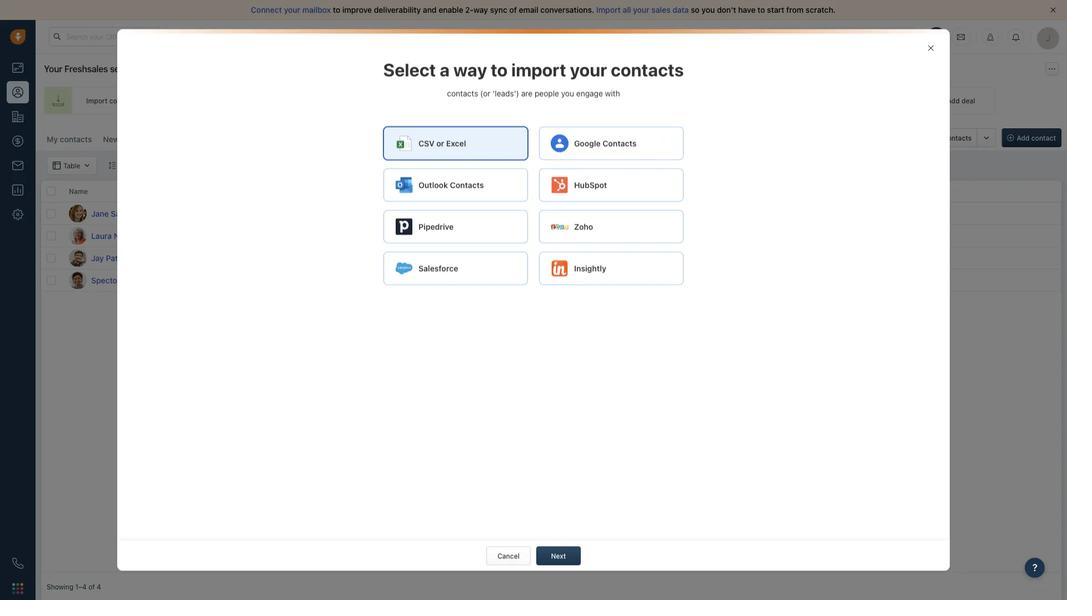 Task type: vqa. For each thing, say whether or not it's contained in the screenshot.
the facebook circled image
no



Task type: describe. For each thing, give the bounding box(es) containing it.
new
[[103, 135, 119, 144]]

row group containing jane sampleton (sample)
[[41, 203, 208, 292]]

click for 52
[[553, 210, 569, 218]]

cancel button
[[487, 547, 531, 566]]

freshworks switcher image
[[12, 583, 23, 595]]

jay
[[91, 254, 104, 263]]

your up engage
[[570, 59, 607, 80]]

my contacts
[[47, 135, 92, 144]]

outlook contacts
[[419, 181, 484, 190]]

google contacts
[[574, 139, 637, 148]]

your right all
[[633, 5, 650, 14]]

activity
[[397, 187, 422, 195]]

import contacts button
[[906, 128, 978, 147]]

in
[[808, 33, 813, 40]]

'leads')
[[493, 89, 519, 98]]

import contacts link
[[44, 87, 157, 115]]

showing
[[47, 583, 73, 591]]

your for your trial ends in 21 days
[[764, 33, 777, 40]]

pipedrive
[[419, 222, 454, 231]]

0 horizontal spatial import
[[86, 97, 108, 104]]

john for 54
[[644, 277, 659, 284]]

salesforce
[[419, 264, 458, 273]]

phone image
[[12, 558, 23, 569]]

excel
[[446, 139, 466, 148]]

press space to select this row. row containing laura norda (sample)
[[41, 225, 208, 247]]

click for 54
[[553, 277, 569, 284]]

contacts right new
[[121, 135, 154, 144]]

to down insightly
[[571, 277, 577, 284]]

route leads to your team
[[492, 97, 572, 104]]

task for 37
[[401, 232, 414, 240]]

next button
[[537, 547, 581, 566]]

4
[[97, 583, 101, 591]]

a
[[440, 59, 450, 80]]

2 john smith from the top
[[644, 232, 679, 240]]

spector calista (sample)
[[91, 276, 182, 285]]

score
[[464, 187, 483, 195]]

import all your sales data link
[[597, 5, 691, 14]]

2-
[[466, 5, 474, 14]]

salesforce button
[[384, 252, 528, 285]]

ends
[[792, 33, 806, 40]]

your freshsales setup guide
[[44, 64, 158, 74]]

0 horizontal spatial you
[[561, 89, 574, 98]]

team
[[556, 97, 572, 104]]

37
[[464, 231, 474, 241]]

start
[[767, 5, 785, 14]]

(sample) for jay patel (sample)
[[126, 254, 159, 263]]

laura
[[91, 231, 112, 240]]

0 horizontal spatial import contacts
[[86, 97, 137, 104]]

grid containing 52
[[41, 180, 1062, 574]]

sampleton
[[111, 209, 150, 218]]

john for 52
[[644, 210, 659, 218]]

import
[[512, 59, 567, 80]]

add for 54
[[579, 277, 591, 284]]

to left start
[[758, 5, 765, 14]]

press space to select this row. row containing 52
[[208, 203, 1062, 225]]

contacts down setup
[[109, 97, 137, 104]]

(or
[[481, 89, 491, 98]]

so
[[691, 5, 700, 14]]

connect your mailbox link
[[251, 5, 333, 14]]

route leads to your team link
[[449, 87, 592, 115]]

add for 37
[[386, 232, 399, 240]]

showing 1–4 of 4
[[47, 583, 101, 591]]

sync
[[490, 5, 508, 14]]

select a way to import your contacts
[[383, 59, 684, 80]]

or
[[437, 139, 444, 148]]

smith for 52
[[661, 210, 679, 218]]

s image
[[69, 272, 87, 289]]

+ click to add for 18
[[547, 254, 591, 262]]

explore plans link
[[851, 30, 907, 43]]

setup
[[110, 64, 133, 74]]

zoho
[[574, 222, 593, 231]]

add inside add contact button
[[1017, 134, 1030, 142]]

contacts up with
[[611, 59, 684, 80]]

hubspot button
[[539, 169, 684, 202]]

conversations.
[[541, 5, 595, 14]]

+ add task for 18
[[380, 254, 414, 262]]

leads
[[512, 97, 529, 104]]

contacts (or 'leads') are people you engage with
[[447, 89, 620, 98]]

import contacts group
[[906, 128, 997, 147]]

+ click to add for 52
[[547, 210, 591, 218]]

patel
[[106, 254, 124, 263]]

to up zoho
[[571, 210, 577, 218]]

import contacts inside button
[[921, 134, 972, 142]]

task for 18
[[401, 254, 414, 262]]

from
[[787, 5, 804, 14]]

freshsales
[[64, 64, 108, 74]]

zoho button
[[539, 210, 684, 244]]

close image
[[1051, 7, 1056, 13]]

enable
[[439, 5, 463, 14]]

jane sampleton (sample)
[[91, 209, 185, 218]]

21
[[815, 33, 821, 40]]

l image
[[69, 227, 87, 245]]

john smith for 52
[[644, 210, 679, 218]]

days
[[823, 33, 836, 40]]

name row
[[41, 181, 208, 203]]

deliverability
[[374, 5, 421, 14]]

52
[[464, 208, 475, 219]]

contact
[[1032, 134, 1056, 142]]

next activity
[[380, 187, 422, 195]]

0 vertical spatial way
[[474, 5, 488, 14]]

next for next
[[551, 552, 566, 560]]

add inside add deal link
[[947, 97, 960, 104]]

don't
[[717, 5, 737, 14]]

email image
[[958, 32, 965, 41]]

select
[[383, 59, 436, 80]]

add contact button
[[1002, 128, 1062, 147]]

contacts left (or
[[447, 89, 478, 98]]

cancel
[[498, 552, 520, 560]]

18
[[464, 253, 474, 263]]

to right mailbox
[[333, 5, 341, 14]]

insightly button
[[539, 252, 684, 285]]

outlook
[[419, 181, 448, 190]]

+ add task for 37
[[380, 232, 414, 240]]



Task type: locate. For each thing, give the bounding box(es) containing it.
1 vertical spatial next
[[551, 552, 566, 560]]

+ click to add
[[547, 210, 591, 218], [547, 232, 591, 240], [547, 254, 591, 262], [547, 277, 591, 284]]

google contacts button
[[539, 127, 684, 160]]

press space to select this row. row containing spector calista (sample)
[[41, 270, 208, 292]]

add deal
[[947, 97, 976, 104]]

1 vertical spatial contacts
[[450, 181, 484, 190]]

0 vertical spatial of
[[510, 5, 517, 14]]

mailbox
[[303, 5, 331, 14]]

add for 18
[[386, 254, 399, 262]]

laura norda (sample) link
[[91, 230, 171, 242]]

press space to select this row. row containing jane sampleton (sample)
[[41, 203, 208, 225]]

norda
[[114, 231, 136, 240]]

+ add task
[[380, 232, 414, 240], [380, 254, 414, 262], [380, 277, 414, 284]]

your left mailbox
[[284, 5, 300, 14]]

connect
[[251, 5, 282, 14]]

0 horizontal spatial next
[[380, 187, 396, 195]]

are
[[521, 89, 533, 98]]

import contacts down add deal link
[[921, 134, 972, 142]]

0 vertical spatial task
[[401, 232, 414, 240]]

have
[[739, 5, 756, 14]]

3 john from the top
[[644, 277, 659, 284]]

1 + add task from the top
[[380, 232, 414, 240]]

way right a
[[454, 59, 487, 80]]

jane
[[91, 209, 109, 218]]

task
[[401, 232, 414, 240], [401, 254, 414, 262], [401, 277, 414, 284]]

+ click to add up zoho
[[547, 210, 591, 218]]

new contacts
[[103, 135, 154, 144]]

3 task from the top
[[401, 277, 414, 284]]

your trial ends in 21 days
[[764, 33, 836, 40]]

4 click from the top
[[553, 277, 569, 284]]

your inside route leads to your team link
[[539, 97, 554, 104]]

add
[[579, 210, 591, 218], [579, 232, 591, 240], [579, 254, 591, 262], [579, 277, 591, 284]]

+ add task for 54
[[380, 277, 414, 284]]

1 vertical spatial + add task
[[380, 254, 414, 262]]

3 add from the top
[[579, 254, 591, 262]]

2 vertical spatial + add task
[[380, 277, 414, 284]]

row group
[[41, 203, 208, 292], [208, 203, 1062, 292]]

0 vertical spatial you
[[702, 5, 715, 14]]

laura norda (sample)
[[91, 231, 171, 240]]

(sample)
[[152, 209, 185, 218], [138, 231, 171, 240], [126, 254, 159, 263], [149, 276, 182, 285]]

press space to select this row. row containing 54
[[208, 270, 1062, 292]]

0 horizontal spatial of
[[89, 583, 95, 591]]

contacts inside button
[[944, 134, 972, 142]]

1 horizontal spatial your
[[764, 33, 777, 40]]

my
[[47, 135, 58, 144]]

0 vertical spatial contacts
[[603, 139, 637, 148]]

data
[[673, 5, 689, 14]]

your left freshsales
[[44, 64, 62, 74]]

2 john from the top
[[644, 232, 659, 240]]

1 vertical spatial john smith
[[644, 232, 679, 240]]

1 smith from the top
[[661, 210, 679, 218]]

add for 54
[[386, 277, 399, 284]]

2 + add task from the top
[[380, 254, 414, 262]]

jay patel (sample)
[[91, 254, 159, 263]]

pipedrive button
[[384, 210, 528, 244]]

(sample) for jane sampleton (sample)
[[152, 209, 185, 218]]

+ click to add down insightly
[[547, 277, 591, 284]]

2 smith from the top
[[661, 232, 679, 240]]

2 vertical spatial smith
[[661, 277, 679, 284]]

j image
[[69, 249, 87, 267]]

with
[[605, 89, 620, 98]]

name
[[69, 187, 88, 195]]

and
[[423, 5, 437, 14]]

add down insightly
[[579, 277, 591, 284]]

3 + add task from the top
[[380, 277, 414, 284]]

your left the "team"
[[539, 97, 554, 104]]

1 horizontal spatial import
[[597, 5, 621, 14]]

0 vertical spatial john smith
[[644, 210, 679, 218]]

(sample) up spector calista (sample)
[[126, 254, 159, 263]]

john smith for 54
[[644, 277, 679, 284]]

1 click from the top
[[553, 210, 569, 218]]

1 vertical spatial way
[[454, 59, 487, 80]]

1 vertical spatial import contacts
[[921, 134, 972, 142]]

0 vertical spatial john
[[644, 210, 659, 218]]

contacts up 52
[[450, 181, 484, 190]]

1 task from the top
[[401, 232, 414, 240]]

of
[[510, 5, 517, 14], [89, 583, 95, 591]]

john
[[644, 210, 659, 218], [644, 232, 659, 240], [644, 277, 659, 284]]

contacts for google contacts
[[603, 139, 637, 148]]

smith
[[661, 210, 679, 218], [661, 232, 679, 240], [661, 277, 679, 284]]

explore plans
[[858, 33, 901, 40]]

+ click to add down zoho
[[547, 232, 591, 240]]

next inside 'button'
[[551, 552, 566, 560]]

1 vertical spatial of
[[89, 583, 95, 591]]

import contacts
[[86, 97, 137, 104], [921, 134, 972, 142]]

spector
[[91, 276, 120, 285]]

import inside button
[[921, 134, 942, 142]]

1 vertical spatial smith
[[661, 232, 679, 240]]

import contacts down setup
[[86, 97, 137, 104]]

new contacts button
[[98, 128, 159, 151], [103, 135, 154, 144]]

j image
[[69, 205, 87, 223]]

(sample) right sampleton
[[152, 209, 185, 218]]

import down your freshsales setup guide at the left top
[[86, 97, 108, 104]]

click for 37
[[553, 232, 569, 240]]

2 vertical spatial john smith
[[644, 277, 679, 284]]

3 smith from the top
[[661, 277, 679, 284]]

to
[[333, 5, 341, 14], [758, 5, 765, 14], [491, 59, 508, 80], [531, 97, 538, 104], [571, 210, 577, 218], [571, 232, 577, 240], [571, 254, 577, 262], [571, 277, 577, 284]]

your
[[764, 33, 777, 40], [44, 64, 62, 74]]

import down add deal link
[[921, 134, 942, 142]]

0 vertical spatial your
[[764, 33, 777, 40]]

to up 'leads')
[[491, 59, 508, 80]]

hubspot
[[574, 181, 607, 190]]

add
[[947, 97, 960, 104], [1017, 134, 1030, 142], [386, 232, 399, 240], [386, 254, 399, 262], [386, 277, 399, 284]]

email
[[519, 5, 539, 14]]

plans
[[883, 33, 901, 40]]

improve
[[343, 5, 372, 14]]

deal
[[962, 97, 976, 104]]

way
[[474, 5, 488, 14], [454, 59, 487, 80]]

1 john smith from the top
[[644, 210, 679, 218]]

scratch.
[[806, 5, 836, 14]]

add for 18
[[579, 254, 591, 262]]

to down zoho
[[571, 232, 577, 240]]

press space to select this row. row containing 18
[[208, 247, 1062, 270]]

smith for 54
[[661, 277, 679, 284]]

+
[[547, 210, 551, 218], [547, 232, 551, 240], [380, 232, 385, 240], [547, 254, 551, 262], [380, 254, 385, 262], [547, 277, 551, 284], [380, 277, 385, 284]]

(sample) for laura norda (sample)
[[138, 231, 171, 240]]

contacts
[[603, 139, 637, 148], [450, 181, 484, 190]]

cell
[[208, 203, 291, 225], [291, 203, 375, 225], [708, 203, 792, 225], [792, 203, 875, 225], [875, 203, 1062, 225], [208, 225, 291, 247], [291, 225, 375, 247], [708, 225, 792, 247], [792, 225, 875, 247], [875, 225, 1062, 247], [208, 247, 291, 269], [291, 247, 375, 269], [708, 247, 792, 269], [792, 247, 875, 269], [875, 247, 1062, 269], [208, 270, 291, 291], [291, 270, 375, 291], [708, 270, 792, 291], [792, 270, 875, 291], [875, 270, 1062, 291]]

engage
[[577, 89, 603, 98]]

google
[[574, 139, 601, 148]]

guide
[[135, 64, 158, 74]]

(sample) for spector calista (sample)
[[149, 276, 182, 285]]

0 vertical spatial smith
[[661, 210, 679, 218]]

explore
[[858, 33, 882, 40]]

contacts down add deal at right top
[[944, 134, 972, 142]]

next left the activity
[[380, 187, 396, 195]]

1 vertical spatial your
[[44, 64, 62, 74]]

add up zoho
[[579, 210, 591, 218]]

press space to select this row. row
[[41, 203, 208, 225], [208, 203, 1062, 225], [41, 225, 208, 247], [208, 225, 1062, 247], [41, 247, 208, 270], [208, 247, 1062, 270], [41, 270, 208, 292], [208, 270, 1062, 292]]

contacts inside button
[[603, 139, 637, 148]]

csv or excel
[[419, 139, 466, 148]]

1 row group from the left
[[41, 203, 208, 292]]

1 john from the top
[[644, 210, 659, 218]]

grid
[[41, 180, 1062, 574]]

you right people
[[561, 89, 574, 98]]

Search your CRM... text field
[[49, 27, 160, 46]]

(sample) down jane sampleton (sample) link
[[138, 231, 171, 240]]

click
[[553, 210, 569, 218], [553, 232, 569, 240], [553, 254, 569, 262], [553, 277, 569, 284]]

next
[[380, 187, 396, 195], [551, 552, 566, 560]]

4 add from the top
[[579, 277, 591, 284]]

of right "sync"
[[510, 5, 517, 14]]

tags
[[547, 187, 563, 195]]

0 vertical spatial next
[[380, 187, 396, 195]]

3 click from the top
[[553, 254, 569, 262]]

1 horizontal spatial next
[[551, 552, 566, 560]]

contacts right my
[[60, 135, 92, 144]]

1 vertical spatial task
[[401, 254, 414, 262]]

1 horizontal spatial contacts
[[603, 139, 637, 148]]

2 vertical spatial john
[[644, 277, 659, 284]]

spector calista (sample) link
[[91, 275, 182, 286]]

54
[[464, 275, 475, 286]]

connect your mailbox to improve deliverability and enable 2-way sync of email conversations. import all your sales data so you don't have to start from scratch.
[[251, 5, 836, 14]]

0 horizontal spatial contacts
[[450, 181, 484, 190]]

2 vertical spatial task
[[401, 277, 414, 284]]

2 task from the top
[[401, 254, 414, 262]]

people
[[535, 89, 559, 98]]

contacts right google
[[603, 139, 637, 148]]

2 vertical spatial import
[[921, 134, 942, 142]]

press space to select this row. row containing jay patel (sample)
[[41, 247, 208, 270]]

1 + click to add from the top
[[547, 210, 591, 218]]

import left all
[[597, 5, 621, 14]]

1 horizontal spatial you
[[702, 5, 715, 14]]

to up insightly
[[571, 254, 577, 262]]

2 add from the top
[[579, 232, 591, 240]]

add for 37
[[579, 232, 591, 240]]

+ click to add up insightly
[[547, 254, 591, 262]]

+ click to add for 37
[[547, 232, 591, 240]]

1 vertical spatial john
[[644, 232, 659, 240]]

click for 18
[[553, 254, 569, 262]]

your left trial
[[764, 33, 777, 40]]

add for 52
[[579, 210, 591, 218]]

csv or excel button
[[384, 127, 528, 160]]

sales
[[652, 5, 671, 14]]

0 vertical spatial + add task
[[380, 232, 414, 240]]

phone element
[[7, 553, 29, 575]]

contacts
[[611, 59, 684, 80], [447, 89, 478, 98], [109, 97, 137, 104], [944, 134, 972, 142], [60, 135, 92, 144], [121, 135, 154, 144]]

add down zoho
[[579, 232, 591, 240]]

1 vertical spatial import
[[86, 97, 108, 104]]

0 horizontal spatial your
[[44, 64, 62, 74]]

add up insightly
[[579, 254, 591, 262]]

row group containing 52
[[208, 203, 1062, 292]]

your for your freshsales setup guide
[[44, 64, 62, 74]]

+ click to add for 54
[[547, 277, 591, 284]]

2 horizontal spatial import
[[921, 134, 942, 142]]

next right cancel button
[[551, 552, 566, 560]]

(sample) right "calista"
[[149, 276, 182, 285]]

1 vertical spatial you
[[561, 89, 574, 98]]

calista
[[122, 276, 147, 285]]

4 + click to add from the top
[[547, 277, 591, 284]]

john smith
[[644, 210, 679, 218], [644, 232, 679, 240], [644, 277, 679, 284]]

0 vertical spatial import
[[597, 5, 621, 14]]

1 add from the top
[[579, 210, 591, 218]]

2 row group from the left
[[208, 203, 1062, 292]]

task for 54
[[401, 277, 414, 284]]

1 horizontal spatial of
[[510, 5, 517, 14]]

you right so
[[702, 5, 715, 14]]

2 click from the top
[[553, 232, 569, 240]]

contacts inside button
[[450, 181, 484, 190]]

way left "sync"
[[474, 5, 488, 14]]

2 + click to add from the top
[[547, 232, 591, 240]]

press space to select this row. row containing 37
[[208, 225, 1062, 247]]

1 horizontal spatial import contacts
[[921, 134, 972, 142]]

0 vertical spatial import contacts
[[86, 97, 137, 104]]

trial
[[779, 33, 790, 40]]

to right leads in the left of the page
[[531, 97, 538, 104]]

csv
[[419, 139, 435, 148]]

3 john smith from the top
[[644, 277, 679, 284]]

import
[[597, 5, 621, 14], [86, 97, 108, 104], [921, 134, 942, 142]]

container_wx8msf4aqz5i3rn1 image
[[927, 44, 935, 52], [380, 210, 388, 218], [633, 210, 641, 218], [633, 277, 641, 284]]

all
[[623, 5, 631, 14]]

outlook contacts button
[[384, 169, 528, 202]]

of left 4
[[89, 583, 95, 591]]

contacts for outlook contacts
[[450, 181, 484, 190]]

3 + click to add from the top
[[547, 254, 591, 262]]

next for next activity
[[380, 187, 396, 195]]

1–4
[[75, 583, 87, 591]]



